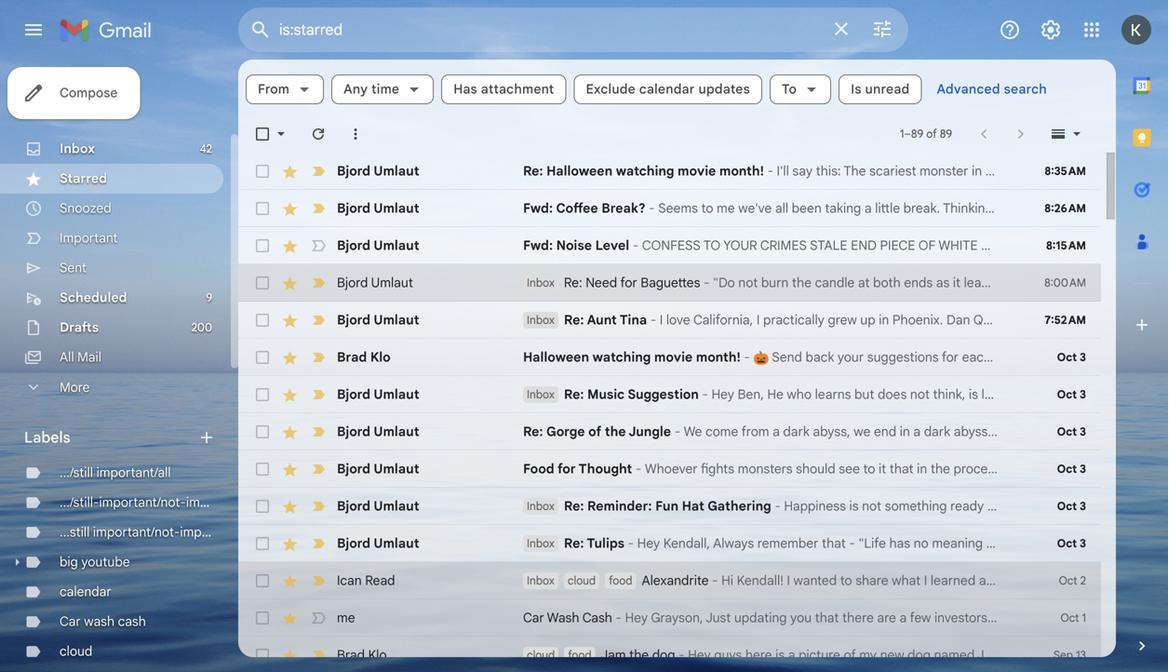 Task type: vqa. For each thing, say whether or not it's contained in the screenshot.
thought
yes



Task type: describe. For each thing, give the bounding box(es) containing it.
ican
[[337, 573, 362, 589]]

bjord umlaut for bjord umlaut's not important switch
[[337, 238, 420, 254]]

jungle
[[629, 424, 672, 440]]

calendar link
[[60, 584, 111, 600]]

exclude calendar updates button
[[574, 75, 763, 104]]

1 row from the top
[[238, 153, 1102, 190]]

aunt
[[587, 312, 617, 328]]

cash
[[118, 614, 146, 630]]

oct for sixth row from the top
[[1058, 351, 1078, 365]]

1 jam from the left
[[601, 647, 626, 664]]

clear search image
[[823, 10, 861, 48]]

row containing ican read
[[238, 563, 1102, 600]]

drafts link
[[60, 319, 99, 336]]

umlaut for 2nd important mainly because it was sent directly to you. switch
[[374, 424, 420, 440]]

re: gorge of the jungle -
[[523, 424, 684, 440]]

noise
[[557, 238, 592, 254]]

is
[[851, 81, 862, 97]]

2 important mainly because it was sent directly to you. switch from the top
[[309, 423, 328, 441]]

gmail image
[[60, 11, 161, 48]]

labels navigation
[[0, 60, 244, 672]]

cloud inside labels navigation
[[60, 644, 92, 660]]

b
[[1164, 610, 1169, 626]]

13
[[1077, 649, 1087, 663]]

from button
[[246, 75, 324, 104]]

important mainly because it was sent directly to you. switch for reminder:
[[309, 497, 328, 516]]

settings image
[[1040, 19, 1063, 41]]

2 89 from the left
[[940, 127, 953, 141]]

are
[[878, 610, 897, 626]]

klo for sep 13
[[368, 647, 387, 664]]

inbox down inbox re: tulips -
[[527, 574, 555, 588]]

not important switch for bjord umlaut
[[309, 237, 328, 255]]

exclude
[[586, 81, 636, 97]]

grayson,
[[651, 610, 704, 626]]

named
[[935, 647, 975, 664]]

2 horizontal spatial cloud
[[568, 574, 596, 588]]

snoozed
[[60, 200, 111, 217]]

reminder:
[[588, 498, 652, 515]]

re: for re: reminder: fun hat gathering
[[564, 498, 584, 515]]

5 bjord from the top
[[337, 312, 371, 328]]

sent
[[60, 260, 87, 276]]

bjord umlaut for important mainly because you often read messages with this label. switch associated with aunt
[[337, 312, 420, 328]]

more button
[[0, 373, 224, 402]]

1 wash from the left
[[547, 610, 580, 626]]

9
[[206, 291, 212, 305]]

just
[[706, 610, 731, 626]]

not important switch for me
[[309, 609, 328, 628]]

2 wash from the left
[[1092, 610, 1124, 626]]

8:00 am
[[1045, 276, 1087, 290]]

10 bjord from the top
[[337, 536, 371, 552]]

re: for re: need for baguettes
[[564, 275, 583, 291]]

few
[[910, 610, 932, 626]]

4 row from the top
[[238, 265, 1102, 302]]

3 for 10th row from the top of the page
[[1081, 500, 1087, 514]]

umlaut for important mainly because you often read messages with this label. switch associated with aunt
[[374, 312, 420, 328]]

bjord umlaut for tulips important mainly because it was sent directly to you. switch
[[337, 536, 420, 552]]

starred link
[[60, 170, 107, 187]]

oct 2
[[1060, 574, 1087, 588]]

10 row from the top
[[238, 488, 1102, 525]]

food
[[523, 461, 555, 477]]

tina
[[620, 312, 647, 328]]

snoozed link
[[60, 200, 111, 217]]

guys
[[715, 647, 743, 664]]

4 oct 3 from the top
[[1058, 462, 1087, 476]]

fwd: for fwd: coffee break? -
[[523, 200, 553, 217]]

important mainly because it was sent directly to you. switch for tulips
[[309, 535, 328, 553]]

important
[[60, 230, 118, 246]]

fun
[[656, 498, 679, 515]]

me
[[337, 610, 355, 626]]

1 important mainly because you often read messages with this label. switch from the top
[[309, 162, 328, 181]]

has attachment button
[[442, 75, 567, 104]]

umlaut for food for thought -'s 'important according to google magic.' switch
[[374, 461, 420, 477]]

brad for oct 3
[[337, 349, 367, 366]]

inbox re: aunt tina -
[[527, 312, 660, 328]]

scheduled link
[[60, 290, 127, 306]]

9 bjord from the top
[[337, 498, 371, 515]]

inbox for re: reminder: fun hat gathering
[[527, 500, 555, 514]]

thought
[[579, 461, 633, 477]]

inbox re: reminder: fun hat gathering -
[[527, 498, 785, 515]]

search
[[1005, 81, 1048, 97]]

important because it matched one of your importance filters. switch for brad
[[309, 646, 328, 665]]

coffee
[[556, 200, 599, 217]]

labels
[[24, 428, 70, 447]]

labels heading
[[24, 428, 197, 447]]

main menu image
[[22, 19, 45, 41]]

1 vertical spatial 1
[[1083, 611, 1087, 625]]

0 vertical spatial movie
[[678, 163, 716, 179]]

umlaut for 'important according to google magic.' switch for fwd: coffee break? -
[[374, 200, 420, 217]]

0 vertical spatial watching
[[616, 163, 675, 179]]

big youtube link
[[60, 554, 130, 570]]

all
[[60, 349, 74, 366]]

important link
[[60, 230, 118, 246]]

oct for row containing me
[[1061, 611, 1080, 625]]

in
[[1054, 610, 1065, 626]]

re: halloween watching movie month! -
[[523, 163, 777, 179]]

0 horizontal spatial for
[[558, 461, 576, 477]]

umlaut for important mainly because it was sent directly to you. switch corresponding to need
[[371, 275, 413, 291]]

baguettes
[[641, 275, 701, 291]]

important because it matched one of your importance filters. switch for ican
[[309, 572, 328, 590]]

hey for grayson,
[[625, 610, 648, 626]]

1 vertical spatial food
[[568, 649, 592, 663]]

6 bjord from the top
[[337, 387, 371, 403]]

investors
[[935, 610, 988, 626]]

has attachment
[[454, 81, 555, 97]]

sep
[[1054, 649, 1074, 663]]

inbox re: music suggestion -
[[527, 387, 712, 403]]

fwd: coffee break? -
[[523, 200, 659, 217]]

fwd: for fwd: noise level -
[[523, 238, 553, 254]]

inbox for re: need for baguettes
[[527, 276, 555, 290]]

umlaut for tulips important mainly because it was sent directly to you. switch
[[374, 536, 420, 552]]

inbox for re: music suggestion
[[527, 388, 555, 402]]

important mainly because you often read messages with this label. switch for aunt
[[309, 311, 328, 330]]

inbox link
[[60, 141, 95, 157]]

8:15 am
[[1047, 239, 1087, 253]]

2 row from the top
[[238, 190, 1102, 227]]

bjord umlaut for important mainly because it was sent directly to you. switch corresponding to need
[[337, 275, 413, 291]]

unread
[[866, 81, 910, 97]]

starred
[[60, 170, 107, 187]]

umlaut for important mainly because it was sent directly to you. switch corresponding to reminder:
[[374, 498, 420, 515]]

of for the
[[589, 424, 602, 440]]

level
[[596, 238, 630, 254]]

brad klo for sep
[[337, 647, 387, 664]]

8 row from the top
[[238, 414, 1102, 451]]

interested
[[991, 610, 1051, 626]]

bjord umlaut for important mainly because it was sent directly to you. switch corresponding to reminder:
[[337, 498, 420, 515]]

youtube
[[81, 554, 130, 570]]

scheduled
[[60, 290, 127, 306]]

oct for row containing ican read
[[1060, 574, 1078, 588]]

re: for re: music suggestion
[[564, 387, 584, 403]]

calendar inside exclude calendar updates button
[[640, 81, 695, 97]]

bjord umlaut for 3rd important mainly because you often read messages with this label. switch from the bottom of the page
[[337, 163, 420, 179]]

compose
[[60, 85, 118, 101]]

big
[[60, 554, 78, 570]]

1 horizontal spatial food
[[609, 574, 633, 588]]

alexandrite -
[[642, 573, 722, 589]]

advanced search options image
[[864, 10, 902, 48]]

important according to google magic. switch for food for thought -
[[309, 460, 328, 479]]

2 jam from the left
[[978, 647, 1003, 664]]

.../still important/all link
[[60, 465, 171, 481]]

advanced search
[[937, 81, 1048, 97]]

there
[[843, 610, 874, 626]]

row containing me
[[238, 600, 1169, 637]]

2 horizontal spatial car
[[1068, 610, 1089, 626]]

jam the dog - hey guys here is a picture of my new dog named jam
[[601, 647, 1003, 664]]

klo for oct 3
[[371, 349, 391, 366]]

search mail image
[[244, 13, 278, 47]]



Task type: locate. For each thing, give the bounding box(es) containing it.
5 3 from the top
[[1081, 500, 1087, 514]]

watching up the inbox re: music suggestion -
[[593, 349, 651, 366]]

None search field
[[238, 7, 909, 52]]

dog
[[653, 647, 676, 664], [908, 647, 931, 664]]

oct for 11th row from the top
[[1058, 537, 1078, 551]]

8 bjord umlaut from the top
[[337, 461, 420, 477]]

7:52 am
[[1045, 313, 1087, 327]]

the left jungle
[[605, 424, 626, 440]]

0 vertical spatial halloween
[[547, 163, 613, 179]]

important mainly because it was sent directly to you. switch
[[309, 274, 328, 292], [309, 423, 328, 441], [309, 497, 328, 516], [309, 535, 328, 553]]

wash left cash
[[547, 610, 580, 626]]

None checkbox
[[253, 162, 272, 181], [253, 199, 272, 218], [253, 237, 272, 255], [253, 274, 272, 292], [253, 348, 272, 367], [253, 572, 272, 590], [253, 162, 272, 181], [253, 199, 272, 218], [253, 237, 272, 255], [253, 274, 272, 292], [253, 348, 272, 367], [253, 572, 272, 590]]

car wash cash - hey grayson, just updating you that there are a few investors interested in car wash cash. b
[[523, 610, 1169, 626]]

main content
[[238, 60, 1169, 672]]

re:
[[523, 163, 544, 179], [564, 275, 583, 291], [564, 312, 584, 328], [564, 387, 584, 403], [523, 424, 544, 440], [564, 498, 584, 515], [564, 536, 584, 552]]

oct for 7th row from the bottom
[[1058, 425, 1078, 439]]

bjord umlaut for 2nd important mainly because it was sent directly to you. switch
[[337, 424, 420, 440]]

important/not-
[[99, 495, 186, 511], [93, 524, 180, 541]]

calendar inside labels navigation
[[60, 584, 111, 600]]

2 vertical spatial important according to google magic. switch
[[309, 460, 328, 479]]

3
[[1081, 351, 1087, 365], [1081, 388, 1087, 402], [1081, 425, 1087, 439], [1081, 462, 1087, 476], [1081, 500, 1087, 514], [1081, 537, 1087, 551]]

my
[[860, 647, 877, 664]]

1 vertical spatial klo
[[368, 647, 387, 664]]

main content containing from
[[238, 60, 1169, 672]]

4 3 from the top
[[1081, 462, 1087, 476]]

inbox for re: aunt tina
[[527, 313, 555, 327]]

2 3 from the top
[[1081, 388, 1087, 402]]

oct for seventh row
[[1058, 388, 1078, 402]]

wash right oct 1
[[1092, 610, 1124, 626]]

1 dog from the left
[[653, 647, 676, 664]]

1 horizontal spatial for
[[621, 275, 638, 291]]

2 bjord from the top
[[337, 200, 371, 217]]

a right is
[[789, 647, 796, 664]]

bjord umlaut for 'important according to google magic.' switch for fwd: coffee break? -
[[337, 200, 420, 217]]

3 important mainly because it was sent directly to you. switch from the top
[[309, 497, 328, 516]]

3 for 9th row from the top
[[1081, 462, 1087, 476]]

0 horizontal spatial 1
[[901, 127, 905, 141]]

1 brad klo from the top
[[337, 349, 391, 366]]

row
[[238, 153, 1102, 190], [238, 190, 1102, 227], [238, 227, 1102, 265], [238, 265, 1102, 302], [238, 302, 1102, 339], [238, 339, 1102, 376], [238, 376, 1102, 414], [238, 414, 1102, 451], [238, 451, 1102, 488], [238, 488, 1102, 525], [238, 525, 1102, 563], [238, 563, 1102, 600], [238, 600, 1169, 637], [238, 637, 1102, 672]]

1 horizontal spatial of
[[844, 647, 857, 664]]

inbox for re: tulips
[[527, 537, 555, 551]]

wash
[[84, 614, 115, 630]]

1 bjord umlaut from the top
[[337, 163, 420, 179]]

movie
[[678, 163, 716, 179], [655, 349, 693, 366]]

0 horizontal spatial a
[[789, 647, 796, 664]]

0 vertical spatial fwd:
[[523, 200, 553, 217]]

month! down updates
[[720, 163, 765, 179]]

1 vertical spatial for
[[558, 461, 576, 477]]

1 vertical spatial month!
[[696, 349, 741, 366]]

umlaut for music important mainly because you often read messages with this label. switch
[[374, 387, 420, 403]]

1 horizontal spatial jam
[[978, 647, 1003, 664]]

0 horizontal spatial the
[[605, 424, 626, 440]]

13 row from the top
[[238, 600, 1169, 637]]

1 horizontal spatial hey
[[688, 647, 711, 664]]

0 vertical spatial calendar
[[640, 81, 695, 97]]

important/not- for .../still-
[[99, 495, 186, 511]]

12 row from the top
[[238, 563, 1102, 600]]

oct for 9th row from the top
[[1058, 462, 1078, 476]]

important down .../still-important/not-important 'link'
[[180, 524, 238, 541]]

tab list
[[1117, 60, 1169, 605]]

42
[[200, 142, 212, 156]]

1 important mainly because it was sent directly to you. switch from the top
[[309, 274, 328, 292]]

for
[[621, 275, 638, 291], [558, 461, 576, 477]]

3 for 7th row from the bottom
[[1081, 425, 1087, 439]]

a right are
[[900, 610, 907, 626]]

calendar
[[640, 81, 695, 97], [60, 584, 111, 600]]

advanced
[[937, 81, 1001, 97]]

3 bjord from the top
[[337, 238, 371, 254]]

inbox inside labels navigation
[[60, 141, 95, 157]]

cloud
[[568, 574, 596, 588], [60, 644, 92, 660], [527, 649, 555, 663]]

6 oct 3 from the top
[[1058, 537, 1087, 551]]

0 vertical spatial important/not-
[[99, 495, 186, 511]]

1 down unread
[[901, 127, 905, 141]]

2 horizontal spatial of
[[927, 127, 938, 141]]

cash
[[583, 610, 613, 626]]

important for ...still important/not-important
[[180, 524, 238, 541]]

1 vertical spatial watching
[[593, 349, 651, 366]]

all mail link
[[60, 349, 101, 366]]

a
[[900, 610, 907, 626], [789, 647, 796, 664]]

0 horizontal spatial jam
[[601, 647, 626, 664]]

break?
[[602, 200, 646, 217]]

ican read
[[337, 573, 395, 589]]

re: left aunt
[[564, 312, 584, 328]]

...still
[[60, 524, 90, 541]]

all mail
[[60, 349, 101, 366]]

re: up inbox re: tulips -
[[564, 498, 584, 515]]

0 horizontal spatial hey
[[625, 610, 648, 626]]

car left wash
[[60, 614, 81, 630]]

updating
[[735, 610, 788, 626]]

1 vertical spatial important mainly because you often read messages with this label. switch
[[309, 311, 328, 330]]

0 vertical spatial 1
[[901, 127, 905, 141]]

inbox left aunt
[[527, 313, 555, 327]]

1 3 from the top
[[1081, 351, 1087, 365]]

mail
[[77, 349, 101, 366]]

inbox left tulips
[[527, 537, 555, 551]]

re: left need
[[564, 275, 583, 291]]

2 vertical spatial of
[[844, 647, 857, 664]]

2
[[1081, 574, 1087, 588]]

drafts
[[60, 319, 99, 336]]

3 for 11th row from the top
[[1081, 537, 1087, 551]]

10 bjord umlaut from the top
[[337, 536, 420, 552]]

re: for re: tulips
[[564, 536, 584, 552]]

car for car wash cash
[[60, 614, 81, 630]]

5 row from the top
[[238, 302, 1102, 339]]

0 vertical spatial food
[[609, 574, 633, 588]]

gathering
[[708, 498, 772, 515]]

car wash cash link
[[60, 614, 146, 630]]

from
[[258, 81, 290, 97]]

not important switch
[[309, 237, 328, 255], [309, 609, 328, 628]]

car for car wash cash - hey grayson, just updating you that there are a few investors interested in car wash cash. b
[[523, 610, 545, 626]]

1 horizontal spatial car
[[523, 610, 545, 626]]

brad klo
[[337, 349, 391, 366], [337, 647, 387, 664]]

1 important because it matched one of your importance filters. switch from the top
[[309, 572, 328, 590]]

fwd: noise level -
[[523, 238, 642, 254]]

inbox up starred
[[60, 141, 95, 157]]

0 horizontal spatial wash
[[547, 610, 580, 626]]

cloud link
[[60, 644, 92, 660]]

read
[[365, 573, 395, 589]]

of
[[927, 127, 938, 141], [589, 424, 602, 440], [844, 647, 857, 664]]

0 vertical spatial important
[[186, 495, 244, 511]]

0 vertical spatial the
[[605, 424, 626, 440]]

important for .../still-important/not-important
[[186, 495, 244, 511]]

calendar down big youtube link
[[60, 584, 111, 600]]

0 vertical spatial important mainly because you often read messages with this label. switch
[[309, 162, 328, 181]]

6 bjord umlaut from the top
[[337, 387, 420, 403]]

umlaut for 3rd important mainly because you often read messages with this label. switch from the bottom of the page
[[374, 163, 420, 179]]

0 horizontal spatial calendar
[[60, 584, 111, 600]]

1 vertical spatial important
[[180, 524, 238, 541]]

inbox re: need for baguettes -
[[527, 275, 714, 291]]

2 important mainly because you often read messages with this label. switch from the top
[[309, 311, 328, 330]]

1 horizontal spatial wash
[[1092, 610, 1124, 626]]

0 horizontal spatial food
[[568, 649, 592, 663]]

movie down updates
[[678, 163, 716, 179]]

1 brad from the top
[[337, 349, 367, 366]]

2 brad klo from the top
[[337, 647, 387, 664]]

Search mail text field
[[279, 20, 820, 39]]

1 bjord from the top
[[337, 163, 371, 179]]

1 horizontal spatial a
[[900, 610, 907, 626]]

1 horizontal spatial cloud
[[527, 649, 555, 663]]

halloween watching movie month!
[[523, 349, 741, 366]]

re: left music
[[564, 387, 584, 403]]

0 vertical spatial for
[[621, 275, 638, 291]]

1 vertical spatial calendar
[[60, 584, 111, 600]]

bjord umlaut for food for thought -'s 'important according to google magic.' switch
[[337, 461, 420, 477]]

important according to google magic. switch for fwd: coffee break? -
[[309, 199, 328, 218]]

important mainly because you often read messages with this label. switch for music
[[309, 386, 328, 404]]

3 oct 3 from the top
[[1058, 425, 1087, 439]]

music
[[588, 387, 625, 403]]

2 brad from the top
[[337, 647, 365, 664]]

food down tulips
[[609, 574, 633, 588]]

of down advanced
[[927, 127, 938, 141]]

0 vertical spatial important according to google magic. switch
[[309, 199, 328, 218]]

umlaut for bjord umlaut's not important switch
[[374, 238, 420, 254]]

3 important mainly because you often read messages with this label. switch from the top
[[309, 386, 328, 404]]

inbox down 'food'
[[527, 500, 555, 514]]

important mainly because it was sent directly to you. switch for need
[[309, 274, 328, 292]]

4 bjord umlaut from the top
[[337, 275, 413, 291]]

0 vertical spatial not important switch
[[309, 237, 328, 255]]

3 for sixth row from the top
[[1081, 351, 1087, 365]]

1 right in
[[1083, 611, 1087, 625]]

7 bjord from the top
[[337, 424, 371, 440]]

food
[[609, 574, 633, 588], [568, 649, 592, 663]]

9 row from the top
[[238, 451, 1102, 488]]

0 horizontal spatial cloud
[[60, 644, 92, 660]]

of for 89
[[927, 127, 938, 141]]

1 horizontal spatial the
[[630, 647, 649, 664]]

6 row from the top
[[238, 339, 1102, 376]]

...still important/not-important
[[60, 524, 238, 541]]

0 horizontal spatial dog
[[653, 647, 676, 664]]

...still important/not-important link
[[60, 524, 238, 541]]

0 vertical spatial a
[[900, 610, 907, 626]]

inbox inside the inbox re: music suggestion -
[[527, 388, 555, 402]]

advanced search button
[[930, 73, 1055, 106]]

hey for guys
[[688, 647, 711, 664]]

inbox inside inbox re: reminder: fun hat gathering -
[[527, 500, 555, 514]]

1 important according to google magic. switch from the top
[[309, 199, 328, 218]]

that
[[816, 610, 840, 626]]

important/not- up the ...still important/not-important
[[99, 495, 186, 511]]

1 vertical spatial important according to google magic. switch
[[309, 348, 328, 367]]

support image
[[999, 19, 1022, 41]]

4 bjord from the top
[[337, 275, 368, 291]]

important according to google magic. switch
[[309, 199, 328, 218], [309, 348, 328, 367], [309, 460, 328, 479]]

1 vertical spatial fwd:
[[523, 238, 553, 254]]

0 vertical spatial month!
[[720, 163, 765, 179]]

more
[[60, 379, 90, 396]]

1 vertical spatial brad klo
[[337, 647, 387, 664]]

0 vertical spatial brad
[[337, 349, 367, 366]]

4 important mainly because it was sent directly to you. switch from the top
[[309, 535, 328, 553]]

.../still
[[60, 465, 93, 481]]

bjord
[[337, 163, 371, 179], [337, 200, 371, 217], [337, 238, 371, 254], [337, 275, 368, 291], [337, 312, 371, 328], [337, 387, 371, 403], [337, 424, 371, 440], [337, 461, 371, 477], [337, 498, 371, 515], [337, 536, 371, 552]]

None checkbox
[[253, 125, 272, 143], [253, 311, 272, 330], [253, 386, 272, 404], [253, 423, 272, 441], [253, 460, 272, 479], [253, 497, 272, 516], [253, 535, 272, 553], [253, 609, 272, 628], [253, 646, 272, 665], [253, 125, 272, 143], [253, 311, 272, 330], [253, 386, 272, 404], [253, 423, 272, 441], [253, 460, 272, 479], [253, 497, 272, 516], [253, 535, 272, 553], [253, 609, 272, 628], [253, 646, 272, 665]]

1 not important switch from the top
[[309, 237, 328, 255]]

0 horizontal spatial 89
[[912, 127, 924, 141]]

re: left tulips
[[564, 536, 584, 552]]

hey
[[625, 610, 648, 626], [688, 647, 711, 664]]

re: up fwd: coffee break? - at top
[[523, 163, 544, 179]]

month! left 🎃 image at the right bottom
[[696, 349, 741, 366]]

1 vertical spatial important/not-
[[93, 524, 180, 541]]

inbox down fwd: noise level -
[[527, 276, 555, 290]]

here
[[746, 647, 773, 664]]

watching
[[616, 163, 675, 179], [593, 349, 651, 366]]

food down cash
[[568, 649, 592, 663]]

oct
[[1058, 351, 1078, 365], [1058, 388, 1078, 402], [1058, 425, 1078, 439], [1058, 462, 1078, 476], [1058, 500, 1078, 514], [1058, 537, 1078, 551], [1060, 574, 1078, 588], [1061, 611, 1080, 625]]

0 horizontal spatial car
[[60, 614, 81, 630]]

1 vertical spatial of
[[589, 424, 602, 440]]

for right need
[[621, 275, 638, 291]]

halloween up coffee
[[547, 163, 613, 179]]

0 vertical spatial klo
[[371, 349, 391, 366]]

sep 13
[[1054, 649, 1087, 663]]

1 vertical spatial hey
[[688, 647, 711, 664]]

1 oct 3 from the top
[[1058, 351, 1087, 365]]

brad klo for oct
[[337, 349, 391, 366]]

fwd: left coffee
[[523, 200, 553, 217]]

.../still important/all
[[60, 465, 171, 481]]

important/all
[[96, 465, 171, 481]]

1 horizontal spatial dog
[[908, 647, 931, 664]]

14 row from the top
[[238, 637, 1102, 672]]

big youtube
[[60, 554, 130, 570]]

fwd: left noise
[[523, 238, 553, 254]]

calendar right exclude
[[640, 81, 695, 97]]

is unread
[[851, 81, 910, 97]]

7 bjord umlaut from the top
[[337, 424, 420, 440]]

3 bjord umlaut from the top
[[337, 238, 420, 254]]

1 vertical spatial a
[[789, 647, 796, 664]]

the
[[605, 424, 626, 440], [630, 647, 649, 664]]

refresh image
[[309, 125, 328, 143]]

1 89 from the left
[[912, 127, 924, 141]]

car left cash
[[523, 610, 545, 626]]

bjord umlaut for music important mainly because you often read messages with this label. switch
[[337, 387, 420, 403]]

89 down is unread button
[[912, 127, 924, 141]]

1 vertical spatial movie
[[655, 349, 693, 366]]

halloween down inbox re: aunt tina -
[[523, 349, 590, 366]]

0 horizontal spatial of
[[589, 424, 602, 440]]

new
[[881, 647, 905, 664]]

jam down cash
[[601, 647, 626, 664]]

important because it matched one of your importance filters. switch
[[309, 572, 328, 590], [309, 646, 328, 665]]

9 bjord umlaut from the top
[[337, 498, 420, 515]]

8 bjord from the top
[[337, 461, 371, 477]]

3 3 from the top
[[1081, 425, 1087, 439]]

attachment
[[481, 81, 555, 97]]

1 vertical spatial halloween
[[523, 349, 590, 366]]

for right 'food'
[[558, 461, 576, 477]]

1 vertical spatial the
[[630, 647, 649, 664]]

hey left guys
[[688, 647, 711, 664]]

5 bjord umlaut from the top
[[337, 312, 420, 328]]

3 important according to google magic. switch from the top
[[309, 460, 328, 479]]

oct 3
[[1058, 351, 1087, 365], [1058, 388, 1087, 402], [1058, 425, 1087, 439], [1058, 462, 1087, 476], [1058, 500, 1087, 514], [1058, 537, 1087, 551]]

dog down grayson,
[[653, 647, 676, 664]]

11 row from the top
[[238, 525, 1102, 563]]

car wash cash
[[60, 614, 146, 630]]

important up ...still important/not-important link
[[186, 495, 244, 511]]

2 vertical spatial important mainly because you often read messages with this label. switch
[[309, 386, 328, 404]]

1 fwd: from the top
[[523, 200, 553, 217]]

movie up suggestion
[[655, 349, 693, 366]]

2 important because it matched one of your importance filters. switch from the top
[[309, 646, 328, 665]]

jam right named at the bottom right of the page
[[978, 647, 1003, 664]]

brad
[[337, 349, 367, 366], [337, 647, 365, 664]]

toggle split pane mode image
[[1050, 125, 1068, 143]]

1 horizontal spatial 1
[[1083, 611, 1087, 625]]

89 down advanced
[[940, 127, 953, 141]]

2 bjord umlaut from the top
[[337, 200, 420, 217]]

suggestion
[[628, 387, 699, 403]]

0 vertical spatial important because it matched one of your importance filters. switch
[[309, 572, 328, 590]]

1 vertical spatial not important switch
[[309, 609, 328, 628]]

important/not- for ...still
[[93, 524, 180, 541]]

6 3 from the top
[[1081, 537, 1087, 551]]

re: for re: aunt tina
[[564, 312, 584, 328]]

car right in
[[1068, 610, 1089, 626]]

2 important according to google magic. switch from the top
[[309, 348, 328, 367]]

2 dog from the left
[[908, 647, 931, 664]]

watching up break?
[[616, 163, 675, 179]]

important/not- down .../still-important/not-important
[[93, 524, 180, 541]]

.../still-important/not-important
[[60, 495, 244, 511]]

oct for 10th row from the top of the page
[[1058, 500, 1078, 514]]

0 vertical spatial hey
[[625, 610, 648, 626]]

of right gorge
[[589, 424, 602, 440]]

.../still-important/not-important link
[[60, 495, 244, 511]]

dog right the new
[[908, 647, 931, 664]]

exclude calendar updates
[[586, 81, 751, 97]]

of left my
[[844, 647, 857, 664]]

inbox inside inbox re: need for baguettes -
[[527, 276, 555, 290]]

hey right cash
[[625, 610, 648, 626]]

re: left gorge
[[523, 424, 544, 440]]

0 vertical spatial of
[[927, 127, 938, 141]]

inbox inside inbox re: tulips -
[[527, 537, 555, 551]]

is
[[776, 647, 785, 664]]

1 vertical spatial important because it matched one of your importance filters. switch
[[309, 646, 328, 665]]

bjord umlaut
[[337, 163, 420, 179], [337, 200, 420, 217], [337, 238, 420, 254], [337, 275, 413, 291], [337, 312, 420, 328], [337, 387, 420, 403], [337, 424, 420, 440], [337, 461, 420, 477], [337, 498, 420, 515], [337, 536, 420, 552]]

5 oct 3 from the top
[[1058, 500, 1087, 514]]

important mainly because you often read messages with this label. switch
[[309, 162, 328, 181], [309, 311, 328, 330], [309, 386, 328, 404]]

the down alexandrite
[[630, 647, 649, 664]]

2 fwd: from the top
[[523, 238, 553, 254]]

you
[[791, 610, 812, 626]]

updates
[[699, 81, 751, 97]]

3 for seventh row
[[1081, 388, 1087, 402]]

1 vertical spatial brad
[[337, 647, 365, 664]]

🎃 image
[[754, 351, 769, 366]]

3 row from the top
[[238, 227, 1102, 265]]

1 horizontal spatial 89
[[940, 127, 953, 141]]

0 vertical spatial brad klo
[[337, 349, 391, 366]]

2 oct 3 from the top
[[1058, 388, 1087, 402]]

7 row from the top
[[238, 376, 1102, 414]]

sent link
[[60, 260, 87, 276]]

brad for sep 13
[[337, 647, 365, 664]]

1 horizontal spatial calendar
[[640, 81, 695, 97]]

food for thought -
[[523, 461, 645, 477]]

inbox up gorge
[[527, 388, 555, 402]]

car inside labels navigation
[[60, 614, 81, 630]]

.../still-
[[60, 495, 99, 511]]

2 not important switch from the top
[[309, 609, 328, 628]]

inbox inside inbox re: aunt tina -
[[527, 313, 555, 327]]



